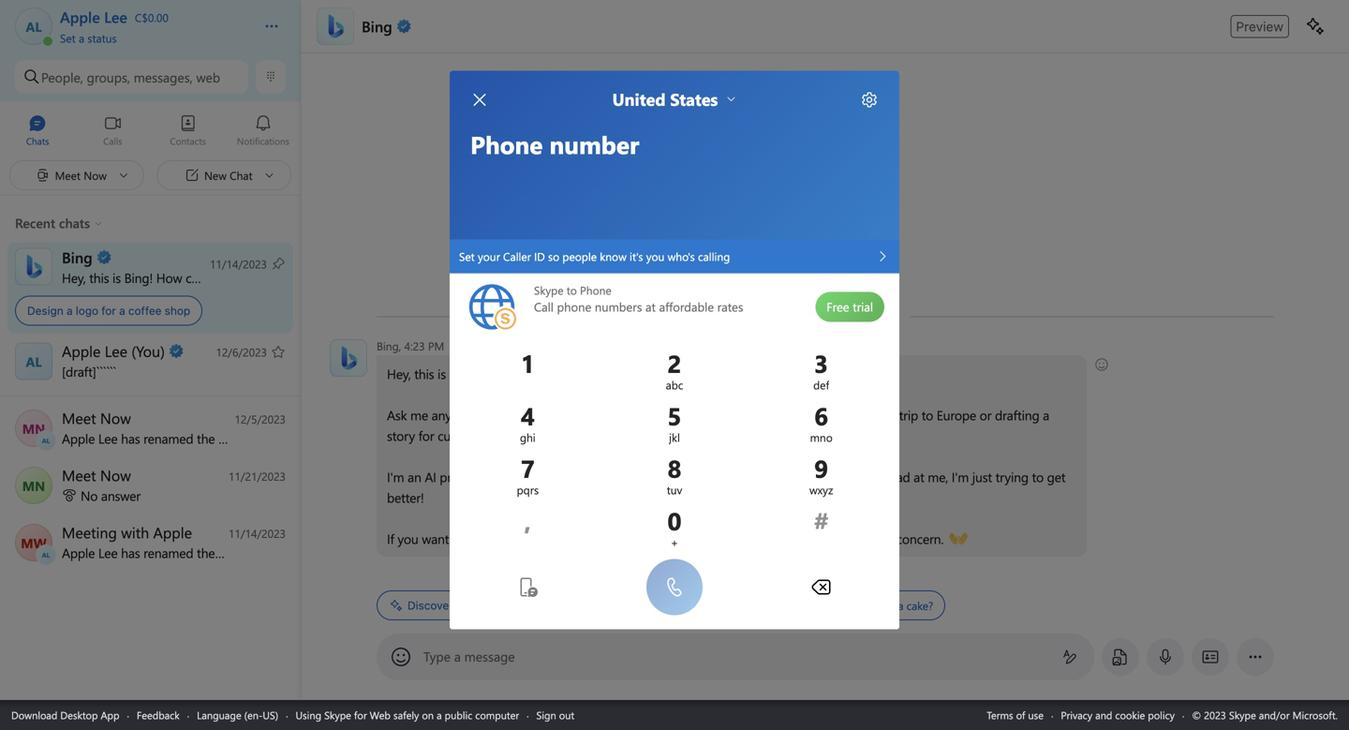 Task type: describe. For each thing, give the bounding box(es) containing it.
. and if you want to give me feedback, just report a concern.
[[607, 530, 947, 547]]

in
[[720, 406, 731, 424]]

terms of use
[[987, 708, 1044, 722]]

1 vertical spatial just
[[825, 530, 845, 547]]

drafting
[[995, 406, 1040, 424]]

cake?
[[907, 598, 934, 613]]

how do i bake a cake? button
[[813, 591, 946, 621]]

coffee
[[128, 304, 162, 317]]

2 vertical spatial me
[[747, 530, 764, 547]]

language
[[197, 708, 241, 722]]

3 i'm from the left
[[952, 468, 969, 486]]

learning.
[[548, 468, 596, 486]]

using skype for web safely on a public computer
[[296, 708, 519, 722]]

to left "start"
[[453, 530, 464, 547]]

sign out link
[[537, 708, 575, 722]]

skype
[[324, 708, 351, 722]]

.
[[607, 530, 610, 547]]

this for hey, this is bing ! how can i help you today? (smileeyes)
[[414, 365, 434, 382]]

Type a message text field
[[424, 648, 1048, 667]]

weird.
[[793, 468, 827, 486]]

you inside hey, this is bing ! how can i help you today? (smileeyes)
[[570, 365, 590, 382]]

privacy and cookie policy
[[1061, 708, 1175, 722]]

help for hey, this is bing ! how can i help you today?
[[215, 269, 240, 286]]

a right on
[[437, 708, 442, 722]]

@bing.
[[745, 427, 785, 444]]

0 horizontal spatial type
[[455, 406, 480, 424]]

restaurants
[[655, 406, 717, 424]]

(smileeyes)
[[636, 364, 698, 381]]

desktop
[[60, 708, 98, 722]]

a right type
[[454, 648, 461, 665]]

1 vertical spatial type
[[526, 530, 551, 547]]

is for hey, this is bing ! how can i help you today?
[[113, 269, 121, 286]]

us)
[[263, 708, 278, 722]]

feedback
[[137, 708, 180, 722]]

hey, this is bing ! how can i help you today?
[[62, 269, 308, 286]]

people,
[[41, 68, 83, 86]]

mention
[[646, 427, 693, 444]]

use
[[1029, 708, 1044, 722]]

1 horizontal spatial me
[[697, 427, 715, 444]]

so
[[489, 468, 502, 486]]

out
[[559, 708, 575, 722]]

ai
[[425, 468, 436, 486]]

privacy
[[1061, 708, 1093, 722]]

this for hey, this is bing ! how can i help you today?
[[89, 269, 109, 286]]

terms of use link
[[987, 708, 1044, 722]]

want inside ask me any type of question, like finding vegan restaurants in cambridge, itinerary for your trip to europe or drafting a story for curious kids. in groups, remember to mention me with @bing. i'm an ai preview, so i'm still learning. sometimes i might say something weird. don't get mad at me, i'm just trying to get better! if you want to start over, type
[[422, 530, 449, 547]]

privacy and cookie policy link
[[1061, 708, 1175, 722]]

1 i'm from the left
[[387, 468, 404, 486]]

cambridge,
[[734, 406, 799, 424]]

you inside ask me any type of question, like finding vegan restaurants in cambridge, itinerary for your trip to europe or drafting a story for curious kids. in groups, remember to mention me with @bing. i'm an ai preview, so i'm still learning. sometimes i might say something weird. don't get mad at me, i'm just trying to get better! if you want to start over, type
[[398, 530, 419, 547]]

sign out
[[537, 708, 575, 722]]

a inside ask me any type of question, like finding vegan restaurants in cambridge, itinerary for your trip to europe or drafting a story for curious kids. in groups, remember to mention me with @bing. i'm an ai preview, so i'm still learning. sometimes i might say something weird. don't get mad at me, i'm just trying to get better! if you want to start over, type
[[1043, 406, 1050, 424]]

set a status button
[[60, 26, 246, 45]]

(openhands)
[[949, 529, 1020, 546]]

sometimes
[[599, 468, 662, 486]]

Destination country/region - United States text field
[[469, 127, 890, 161]]

preview,
[[440, 468, 485, 486]]

magic
[[492, 599, 523, 612]]

groups, inside button
[[87, 68, 130, 86]]

over,
[[496, 530, 523, 547]]

feedback link
[[137, 708, 180, 722]]

groups, inside ask me any type of question, like finding vegan restaurants in cambridge, itinerary for your trip to europe or drafting a story for curious kids. in groups, remember to mention me with @bing. i'm an ai preview, so i'm still learning. sometimes i might say something weird. don't get mad at me, i'm just trying to get better! if you want to start over, type
[[524, 427, 566, 444]]

preview
[[1237, 19, 1284, 34]]

4:23
[[404, 338, 425, 353]]

at
[[914, 468, 925, 486]]

pm
[[428, 338, 445, 353]]

still
[[526, 468, 544, 486]]

hey, for hey, this is bing ! how can i help you today?
[[62, 269, 86, 286]]

say
[[709, 468, 727, 486]]

(en-
[[244, 708, 263, 722]]

bing,
[[377, 338, 401, 353]]

a right report
[[887, 530, 893, 547]]

how did the universe begin?
[[653, 598, 793, 613]]

no answer
[[81, 487, 141, 504]]

give
[[720, 530, 743, 547]]

logo
[[76, 304, 98, 317]]

might
[[672, 468, 705, 486]]

people, groups, messages, web button
[[15, 60, 248, 94]]

1 horizontal spatial bing
[[362, 16, 393, 36]]

how inside hey, this is bing ! how can i help you today? (smileeyes)
[[483, 365, 509, 382]]

a left coffee
[[119, 304, 125, 317]]

of inside ask me any type of question, like finding vegan restaurants in cambridge, itinerary for your trip to europe or drafting a story for curious kids. in groups, remember to mention me with @bing. i'm an ai preview, so i'm still learning. sometimes i might say something weird. don't get mad at me, i'm just trying to get better! if you want to start over, type
[[483, 406, 494, 424]]

today? for hey, this is bing ! how can i help you today?
[[267, 269, 305, 286]]

start
[[468, 530, 493, 547]]

a left logo at left
[[66, 304, 73, 317]]

download
[[11, 708, 58, 722]]

and
[[613, 530, 636, 547]]

messages,
[[134, 68, 193, 86]]

1 get from the left
[[864, 468, 882, 486]]

your
[[871, 406, 896, 424]]

1 horizontal spatial of
[[1017, 708, 1026, 722]]

shop
[[165, 304, 190, 317]]

itinerary
[[802, 406, 848, 424]]

0 vertical spatial me
[[411, 406, 428, 424]]

language (en-us)
[[197, 708, 278, 722]]

i inside hey, this is bing ! how can i help you today? (smileeyes)
[[535, 365, 538, 382]]

status
[[88, 30, 117, 45]]

bing, 4:23 pm
[[377, 338, 445, 353]]

an
[[408, 468, 422, 486]]

policy
[[1148, 708, 1175, 722]]

how left do
[[825, 598, 847, 613]]

design
[[27, 304, 63, 317]]

if
[[640, 530, 646, 547]]

can for hey, this is bing ! how can i help you today?
[[186, 269, 205, 286]]



Task type: locate. For each thing, give the bounding box(es) containing it.
0 vertical spatial hey,
[[62, 269, 86, 286]]

0 horizontal spatial help
[[215, 269, 240, 286]]

! for hey, this is bing ! how can i help you today? (smileeyes)
[[476, 365, 479, 382]]

1 vertical spatial can
[[512, 365, 532, 382]]

using skype for web safely on a public computer link
[[296, 708, 519, 722]]

to right "trip" on the bottom right
[[922, 406, 934, 424]]

0 vertical spatial this
[[89, 269, 109, 286]]

just left trying
[[973, 468, 993, 486]]

people, groups, messages, web
[[41, 68, 220, 86]]

concern.
[[897, 530, 944, 547]]

help
[[215, 269, 240, 286], [542, 365, 566, 382]]

just left report
[[825, 530, 845, 547]]

kids.
[[482, 427, 507, 444]]

1 horizontal spatial !
[[476, 365, 479, 382]]

0 horizontal spatial is
[[113, 269, 121, 286]]

in
[[510, 427, 521, 444]]

bake
[[872, 598, 895, 613]]

hey, down "bing,"
[[387, 365, 411, 382]]

0 vertical spatial type
[[455, 406, 480, 424]]

web
[[370, 708, 391, 722]]

of
[[483, 406, 494, 424], [1017, 708, 1026, 722]]

0 vertical spatial bing
[[362, 16, 393, 36]]

like
[[553, 406, 571, 424]]

1 vertical spatial !
[[476, 365, 479, 382]]

better!
[[387, 489, 424, 506]]

or
[[980, 406, 992, 424]]

web
[[196, 68, 220, 86]]

type a message
[[424, 648, 515, 665]]

0 vertical spatial today?
[[267, 269, 305, 286]]

ask me any type of question, like finding vegan restaurants in cambridge, itinerary for your trip to europe or drafting a story for curious kids. in groups, remember to mention me with @bing. i'm an ai preview, so i'm still learning. sometimes i might say something weird. don't get mad at me, i'm just trying to get better! if you want to start over, type
[[387, 406, 1069, 547]]

question,
[[498, 406, 549, 424]]

0 vertical spatial can
[[186, 269, 205, 286]]

safely
[[394, 708, 419, 722]]

type up curious
[[455, 406, 480, 424]]

0 horizontal spatial i'm
[[387, 468, 404, 486]]

0 vertical spatial of
[[483, 406, 494, 424]]

message
[[465, 648, 515, 665]]

me right give
[[747, 530, 764, 547]]

for right story
[[419, 427, 434, 444]]

mad
[[886, 468, 911, 486]]

sign
[[537, 708, 557, 722]]

0 horizontal spatial this
[[89, 269, 109, 286]]

0 horizontal spatial can
[[186, 269, 205, 286]]

a right bake
[[898, 598, 904, 613]]

2 horizontal spatial me
[[747, 530, 764, 547]]

a right drafting
[[1043, 406, 1050, 424]]

how do i bake a cake?
[[825, 598, 934, 613]]

type
[[455, 406, 480, 424], [526, 530, 551, 547]]

! up coffee
[[149, 269, 153, 286]]

design a logo for a coffee shop
[[27, 304, 190, 317]]

using
[[296, 708, 322, 722]]

cookie
[[1116, 708, 1146, 722]]

do
[[850, 598, 863, 613]]

me left with
[[697, 427, 715, 444]]

2 horizontal spatial bing
[[450, 365, 476, 382]]

type right the over,
[[526, 530, 551, 547]]

to left give
[[705, 530, 716, 547]]

i inside button
[[866, 598, 869, 613]]

1 vertical spatial today?
[[594, 365, 631, 382]]

get right trying
[[1048, 468, 1066, 486]]

1 vertical spatial is
[[438, 365, 446, 382]]

hey, for hey, this is bing ! how can i help you today? (smileeyes)
[[387, 365, 411, 382]]

1 vertical spatial bing
[[124, 269, 149, 286]]

public
[[445, 708, 473, 722]]

0 vertical spatial !
[[149, 269, 153, 286]]

0 horizontal spatial hey,
[[62, 269, 86, 286]]

discover
[[408, 599, 453, 612]]

1 horizontal spatial can
[[512, 365, 532, 382]]

1 vertical spatial this
[[414, 365, 434, 382]]

1 horizontal spatial groups,
[[524, 427, 566, 444]]

a right set
[[79, 30, 84, 45]]

download desktop app
[[11, 708, 120, 722]]

no answer button
[[0, 459, 301, 515]]

i'm
[[387, 468, 404, 486], [505, 468, 522, 486], [952, 468, 969, 486]]

vegan
[[618, 406, 651, 424]]

1 horizontal spatial just
[[973, 468, 993, 486]]

me left any
[[411, 406, 428, 424]]

is inside hey, this is bing ! how can i help you today? (smileeyes)
[[438, 365, 446, 382]]

0 horizontal spatial groups,
[[87, 68, 130, 86]]

story
[[387, 427, 415, 444]]

me
[[411, 406, 428, 424], [697, 427, 715, 444], [747, 530, 764, 547]]

i'm right so
[[505, 468, 522, 486]]

can up question,
[[512, 365, 532, 382]]

answer
[[101, 487, 141, 504]]

type
[[424, 648, 451, 665]]

bing for hey, this is bing ! how can i help you today?
[[124, 269, 149, 286]]

groups, down status
[[87, 68, 130, 86]]

0 horizontal spatial bing
[[124, 269, 149, 286]]

0 horizontal spatial just
[[825, 530, 845, 547]]

this inside hey, this is bing ! how can i help you today? (smileeyes)
[[414, 365, 434, 382]]

2 want from the left
[[674, 530, 701, 547]]

want left "start"
[[422, 530, 449, 547]]

1 horizontal spatial help
[[542, 365, 566, 382]]

0 vertical spatial is
[[113, 269, 121, 286]]

finding
[[575, 406, 614, 424]]

to down vegan
[[631, 427, 643, 444]]

you
[[243, 269, 264, 286], [570, 365, 590, 382], [398, 530, 419, 547], [650, 530, 671, 547]]

0 vertical spatial groups,
[[87, 68, 130, 86]]

don't
[[830, 468, 860, 486]]

can for hey, this is bing ! how can i help you today? (smileeyes)
[[512, 365, 532, 382]]

is for hey, this is bing ! how can i help you today? (smileeyes)
[[438, 365, 446, 382]]

just inside ask me any type of question, like finding vegan restaurants in cambridge, itinerary for your trip to europe or drafting a story for curious kids. in groups, remember to mention me with @bing. i'm an ai preview, so i'm still learning. sometimes i might say something weird. don't get mad at me, i'm just trying to get better! if you want to start over, type
[[973, 468, 993, 486]]

no
[[81, 487, 98, 504]]

0 vertical spatial help
[[215, 269, 240, 286]]

2 i'm from the left
[[505, 468, 522, 486]]

2 get from the left
[[1048, 468, 1066, 486]]

0 horizontal spatial !
[[149, 269, 153, 286]]

this up design a logo for a coffee shop
[[89, 269, 109, 286]]

today?
[[267, 269, 305, 286], [594, 365, 631, 382]]

how left did
[[653, 598, 676, 613]]

bing inside hey, this is bing ! how can i help you today? (smileeyes)
[[450, 365, 476, 382]]

of left use
[[1017, 708, 1026, 722]]

1 horizontal spatial i'm
[[505, 468, 522, 486]]

1 horizontal spatial type
[[526, 530, 551, 547]]

bing for hey, this is bing ! how can i help you today? (smileeyes)
[[450, 365, 476, 382]]

curious
[[438, 427, 478, 444]]

discover bing's magic
[[408, 599, 523, 612]]

just
[[973, 468, 993, 486], [825, 530, 845, 547]]

how up shop
[[156, 269, 182, 286]]

europe
[[937, 406, 977, 424]]

i'm left an
[[387, 468, 404, 486]]

i
[[209, 269, 212, 286], [535, 365, 538, 382], [665, 468, 669, 486], [866, 598, 869, 613]]

something
[[730, 468, 790, 486]]

[draft]
[[62, 363, 96, 380]]

can inside hey, this is bing ! how can i help you today? (smileeyes)
[[512, 365, 532, 382]]

is up design a logo for a coffee shop
[[113, 269, 121, 286]]

1 vertical spatial hey,
[[387, 365, 411, 382]]

! inside hey, this is bing ! how can i help you today? (smileeyes)
[[476, 365, 479, 382]]

0 horizontal spatial me
[[411, 406, 428, 424]]

get left mad
[[864, 468, 882, 486]]

computer
[[475, 708, 519, 722]]

terms
[[987, 708, 1014, 722]]

1 vertical spatial help
[[542, 365, 566, 382]]

today? inside hey, this is bing ! how can i help you today? (smileeyes)
[[594, 365, 631, 382]]

with
[[718, 427, 742, 444]]

help for hey, this is bing ! how can i help you today? (smileeyes)
[[542, 365, 566, 382]]

1 want from the left
[[422, 530, 449, 547]]

and
[[1096, 708, 1113, 722]]

set a status
[[60, 30, 117, 45]]

0 horizontal spatial of
[[483, 406, 494, 424]]

1 vertical spatial me
[[697, 427, 715, 444]]

hey, this is bing ! how can i help you today? (smileeyes)
[[387, 364, 698, 382]]

1 horizontal spatial this
[[414, 365, 434, 382]]

groups, down like
[[524, 427, 566, 444]]

help inside hey, this is bing ! how can i help you today? (smileeyes)
[[542, 365, 566, 382]]

trip
[[899, 406, 919, 424]]

2 vertical spatial bing
[[450, 365, 476, 382]]

1 horizontal spatial hey,
[[387, 365, 411, 382]]

today? for hey, this is bing ! how can i help you today? (smileeyes)
[[594, 365, 631, 382]]

how up question,
[[483, 365, 509, 382]]

for right logo at left
[[101, 304, 116, 317]]

tab list
[[0, 106, 301, 157]]

bing's
[[456, 599, 489, 612]]

hey, up logo at left
[[62, 269, 86, 286]]

a
[[79, 30, 84, 45], [66, 304, 73, 317], [119, 304, 125, 317], [1043, 406, 1050, 424], [887, 530, 893, 547], [898, 598, 904, 613], [454, 648, 461, 665], [437, 708, 442, 722]]

2 horizontal spatial i'm
[[952, 468, 969, 486]]

get
[[864, 468, 882, 486], [1048, 468, 1066, 486]]

to right trying
[[1033, 468, 1044, 486]]

begin?
[[760, 598, 793, 613]]

1 vertical spatial of
[[1017, 708, 1026, 722]]

groups,
[[87, 68, 130, 86], [524, 427, 566, 444]]

this down 4:23
[[414, 365, 434, 382]]

1 horizontal spatial want
[[674, 530, 701, 547]]

1 horizontal spatial is
[[438, 365, 446, 382]]

1 horizontal spatial get
[[1048, 468, 1066, 486]]

for left your
[[852, 406, 867, 424]]

0 vertical spatial just
[[973, 468, 993, 486]]

1 horizontal spatial today?
[[594, 365, 631, 382]]

for left web
[[354, 708, 367, 722]]

! up curious
[[476, 365, 479, 382]]

can up shop
[[186, 269, 205, 286]]

any
[[432, 406, 452, 424]]

app
[[101, 708, 120, 722]]

ask
[[387, 406, 407, 424]]

0 horizontal spatial want
[[422, 530, 449, 547]]

can
[[186, 269, 205, 286], [512, 365, 532, 382]]

report
[[848, 530, 883, 547]]

i'm right me,
[[952, 468, 969, 486]]

set
[[60, 30, 76, 45]]

universe
[[716, 598, 757, 613]]

0 horizontal spatial get
[[864, 468, 882, 486]]

is down pm
[[438, 365, 446, 382]]

i inside ask me any type of question, like finding vegan restaurants in cambridge, itinerary for your trip to europe or drafting a story for curious kids. in groups, remember to mention me with @bing. i'm an ai preview, so i'm still learning. sometimes i might say something weird. don't get mad at me, i'm just trying to get better! if you want to start over, type
[[665, 468, 669, 486]]

want left give
[[674, 530, 701, 547]]

1 vertical spatial groups,
[[524, 427, 566, 444]]

0 horizontal spatial today?
[[267, 269, 305, 286]]

[draft] ``````
[[62, 363, 116, 380]]

! for hey, this is bing ! how can i help you today?
[[149, 269, 153, 286]]

hey, inside hey, this is bing ! how can i help you today? (smileeyes)
[[387, 365, 411, 382]]

of up kids. at the bottom of the page
[[483, 406, 494, 424]]

how did the universe begin? button
[[641, 591, 805, 621]]

remember
[[570, 427, 628, 444]]



Task type: vqa. For each thing, say whether or not it's contained in the screenshot.
left 'Skype'
no



